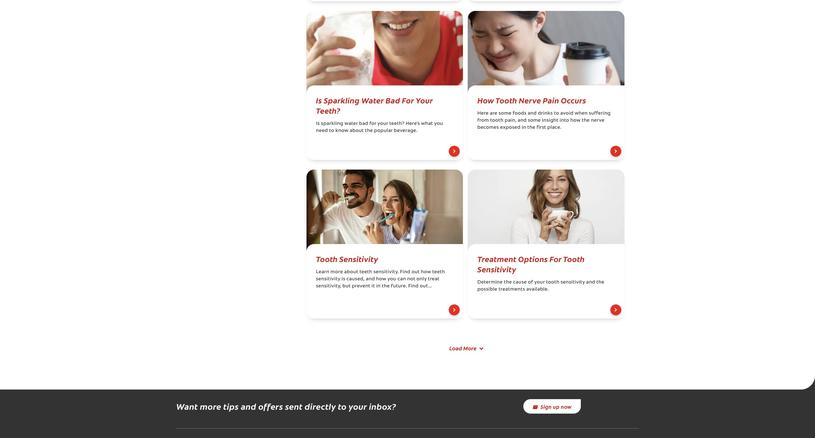 Task type: locate. For each thing, give the bounding box(es) containing it.
you right what
[[435, 122, 443, 126]]

is
[[316, 95, 322, 105], [316, 122, 320, 126]]

more
[[464, 345, 477, 352]]

0 horizontal spatial tooth
[[491, 118, 504, 123]]

caused,
[[347, 277, 365, 282]]

footer
[[302, 0, 630, 364]]

0 horizontal spatial some
[[499, 111, 512, 116]]

water
[[362, 95, 384, 105]]

in inside here are some foods and drinks to avoid when suffering from tooth pain, and some insight into how the nerve becomes exposed in the first place.
[[522, 125, 527, 130]]

0 horizontal spatial more
[[200, 401, 221, 413]]

teeth up caused,
[[360, 270, 373, 275]]

0 vertical spatial in
[[522, 125, 527, 130]]

teeth
[[360, 270, 373, 275], [433, 270, 445, 275]]

1 horizontal spatial teeth
[[433, 270, 445, 275]]

is inside is sparkling water bad for your teeth?
[[316, 95, 322, 105]]

place.
[[548, 125, 562, 130]]

how
[[571, 118, 581, 123], [421, 270, 431, 275], [376, 277, 387, 282]]

0 horizontal spatial to
[[329, 129, 335, 133]]

some up first
[[528, 118, 541, 123]]

is up need
[[316, 122, 320, 126]]

sign up now
[[541, 403, 572, 411]]

sparkling
[[321, 122, 344, 126]]

sensitivity
[[316, 277, 341, 282], [561, 280, 585, 285]]

now
[[561, 403, 572, 411]]

prevent
[[352, 284, 371, 289]]

and
[[528, 111, 537, 116], [518, 118, 527, 123], [366, 277, 375, 282], [587, 280, 596, 285], [241, 401, 257, 413]]

1 vertical spatial some
[[528, 118, 541, 123]]

1 horizontal spatial more
[[331, 270, 343, 275]]

sent
[[285, 401, 303, 413]]

some
[[499, 111, 512, 116], [528, 118, 541, 123]]

can
[[398, 277, 406, 282]]

teeth?
[[316, 105, 341, 116]]

for
[[370, 122, 377, 126]]

1 vertical spatial about
[[344, 270, 359, 275]]

want more tips and offers sent directly to your inbox?
[[176, 401, 397, 413]]

for
[[402, 95, 414, 105], [550, 254, 562, 264]]

1 vertical spatial you
[[388, 277, 397, 282]]

1 vertical spatial in
[[376, 284, 381, 289]]

0 horizontal spatial teeth
[[360, 270, 373, 275]]

sensitivity
[[340, 254, 378, 264], [478, 264, 517, 275]]

pain,
[[505, 118, 517, 123]]

0 horizontal spatial for
[[402, 95, 414, 105]]

some up pain,
[[499, 111, 512, 116]]

more up is
[[331, 270, 343, 275]]

is sparkling water bad for your teeth?
[[316, 95, 433, 116]]

learn
[[316, 270, 330, 275]]

pain
[[543, 95, 560, 105]]

1 vertical spatial is
[[316, 122, 320, 126]]

1 horizontal spatial to
[[338, 401, 347, 413]]

about down water
[[350, 129, 364, 133]]

tooth inside here are some foods and drinks to avoid when suffering from tooth pain, and some insight into how the nerve becomes exposed in the first place.
[[491, 118, 504, 123]]

about inside learn more about teeth sensitivity. find out how teeth sensitivity is caused, and how you can not only treat sensitivity, but prevent it in the future. find out...
[[344, 270, 359, 275]]

your up popular
[[378, 122, 388, 126]]

1 horizontal spatial for
[[550, 254, 562, 264]]

is
[[342, 277, 346, 282]]

tooth
[[496, 95, 517, 105], [316, 254, 338, 264], [564, 254, 585, 264]]

possible
[[478, 287, 498, 292]]

how down sensitivity.
[[376, 277, 387, 282]]

1 horizontal spatial how
[[421, 270, 431, 275]]

0 vertical spatial about
[[350, 129, 364, 133]]

1 vertical spatial to
[[329, 129, 335, 133]]

foods
[[513, 111, 527, 116]]

only
[[417, 277, 427, 282]]

the
[[582, 118, 590, 123], [528, 125, 536, 130], [365, 129, 373, 133], [504, 280, 512, 285], [597, 280, 605, 285], [382, 284, 390, 289]]

tooth up available.
[[547, 280, 560, 285]]

0 horizontal spatial in
[[376, 284, 381, 289]]

2 horizontal spatial your
[[535, 280, 545, 285]]

your
[[378, 122, 388, 126], [535, 280, 545, 285], [349, 401, 367, 413]]

sensitivity.
[[374, 270, 399, 275]]

the inside is sparkling water bad for your teeth? here's what you need to know about the popular beverage.
[[365, 129, 373, 133]]

find up can at the left bottom of the page
[[400, 270, 411, 275]]

2 horizontal spatial to
[[554, 111, 560, 116]]

about
[[350, 129, 364, 133], [344, 270, 359, 275]]

to up insight
[[554, 111, 560, 116]]

out
[[412, 270, 420, 275]]

to right directly
[[338, 401, 347, 413]]

1 vertical spatial your
[[535, 280, 545, 285]]

for right options at right
[[550, 254, 562, 264]]

treatment options for tooth sensitivity
[[478, 254, 585, 275]]

more for learn
[[331, 270, 343, 275]]

1 horizontal spatial sensitivity
[[561, 280, 585, 285]]

1 horizontal spatial some
[[528, 118, 541, 123]]

0 vertical spatial tooth
[[491, 118, 504, 123]]

want
[[176, 401, 198, 413]]

2 teeth from the left
[[433, 270, 445, 275]]

from
[[478, 118, 489, 123]]

0 vertical spatial is
[[316, 95, 322, 105]]

in
[[522, 125, 527, 130], [376, 284, 381, 289]]

tooth
[[491, 118, 504, 123], [547, 280, 560, 285]]

0 horizontal spatial how
[[376, 277, 387, 282]]

options
[[519, 254, 548, 264]]

load
[[450, 345, 462, 352]]

find down not
[[409, 284, 419, 289]]

0 horizontal spatial your
[[349, 401, 367, 413]]

bad
[[359, 122, 369, 126]]

suffering
[[589, 111, 611, 116]]

is inside is sparkling water bad for your teeth? here's what you need to know about the popular beverage.
[[316, 122, 320, 126]]

tooth sensitivity
[[316, 254, 378, 264]]

0 horizontal spatial you
[[388, 277, 397, 282]]

0 vertical spatial for
[[402, 95, 414, 105]]

of
[[528, 280, 533, 285]]

1 vertical spatial tooth
[[547, 280, 560, 285]]

up
[[553, 403, 560, 411]]

know
[[336, 129, 349, 133]]

1 horizontal spatial your
[[378, 122, 388, 126]]

sensitivity up caused,
[[340, 254, 378, 264]]

more inside learn more about teeth sensitivity. find out how teeth sensitivity is caused, and how you can not only treat sensitivity, but prevent it in the future. find out...
[[331, 270, 343, 275]]

in right exposed
[[522, 125, 527, 130]]

your up available.
[[535, 280, 545, 285]]

you down sensitivity.
[[388, 277, 397, 282]]

2 horizontal spatial how
[[571, 118, 581, 123]]

you
[[435, 122, 443, 126], [388, 277, 397, 282]]

1 vertical spatial more
[[200, 401, 221, 413]]

0 vertical spatial some
[[499, 111, 512, 116]]

0 vertical spatial you
[[435, 122, 443, 126]]

for right bad
[[402, 95, 414, 105]]

2 vertical spatial your
[[349, 401, 367, 413]]

sparkling
[[324, 95, 360, 105]]

1 horizontal spatial sensitivity
[[478, 264, 517, 275]]

is left the sparkling
[[316, 95, 322, 105]]

more left tips
[[200, 401, 221, 413]]

2 is from the top
[[316, 122, 320, 126]]

0 vertical spatial how
[[571, 118, 581, 123]]

treatment
[[478, 254, 517, 264]]

0 horizontal spatial sensitivity
[[316, 277, 341, 282]]

teeth up the treat
[[433, 270, 445, 275]]

sensitivity up the determine
[[478, 264, 517, 275]]

you inside learn more about teeth sensitivity. find out how teeth sensitivity is caused, and how you can not only treat sensitivity, but prevent it in the future. find out...
[[388, 277, 397, 282]]

tooth inside treatment options for tooth sensitivity
[[564, 254, 585, 264]]

1 horizontal spatial in
[[522, 125, 527, 130]]

1 is from the top
[[316, 95, 322, 105]]

load more
[[450, 345, 477, 352]]

to down the sparkling
[[329, 129, 335, 133]]

tooth down are
[[491, 118, 504, 123]]

to
[[554, 111, 560, 116], [329, 129, 335, 133], [338, 401, 347, 413]]

in right the "it"
[[376, 284, 381, 289]]

2 vertical spatial to
[[338, 401, 347, 413]]

your inside is sparkling water bad for your teeth? here's what you need to know about the popular beverage.
[[378, 122, 388, 126]]

about up caused,
[[344, 270, 359, 275]]

how inside here are some foods and drinks to avoid when suffering from tooth pain, and some insight into how the nerve becomes exposed in the first place.
[[571, 118, 581, 123]]

how down when
[[571, 118, 581, 123]]

0 vertical spatial more
[[331, 270, 343, 275]]

1 vertical spatial for
[[550, 254, 562, 264]]

in inside learn more about teeth sensitivity. find out how teeth sensitivity is caused, and how you can not only treat sensitivity, but prevent it in the future. find out...
[[376, 284, 381, 289]]

0 vertical spatial find
[[400, 270, 411, 275]]

1 teeth from the left
[[360, 270, 373, 275]]

avoid
[[561, 111, 574, 116]]

here's
[[406, 122, 420, 126]]

1 horizontal spatial tooth
[[547, 280, 560, 285]]

0 vertical spatial to
[[554, 111, 560, 116]]

directly
[[305, 401, 336, 413]]

1 horizontal spatial you
[[435, 122, 443, 126]]

how up only
[[421, 270, 431, 275]]

find
[[400, 270, 411, 275], [409, 284, 419, 289]]

your left inbox?
[[349, 401, 367, 413]]

2 horizontal spatial tooth
[[564, 254, 585, 264]]

0 vertical spatial your
[[378, 122, 388, 126]]

more
[[331, 270, 343, 275], [200, 401, 221, 413]]

sign up now link
[[524, 400, 581, 414]]

sign
[[541, 403, 552, 411]]

to inside is sparkling water bad for your teeth? here's what you need to know about the popular beverage.
[[329, 129, 335, 133]]

need
[[316, 129, 328, 133]]



Task type: describe. For each thing, give the bounding box(es) containing it.
bad
[[386, 95, 400, 105]]

1 vertical spatial find
[[409, 284, 419, 289]]

nerve
[[519, 95, 542, 105]]

is for is sparkling water bad for your teeth?
[[316, 95, 322, 105]]

1 horizontal spatial tooth
[[496, 95, 517, 105]]

cause
[[514, 280, 527, 285]]

water
[[345, 122, 358, 126]]

teeth?
[[390, 122, 405, 126]]

the inside learn more about teeth sensitivity. find out how teeth sensitivity is caused, and how you can not only treat sensitivity, but prevent it in the future. find out...
[[382, 284, 390, 289]]

sensitivity,
[[316, 284, 342, 289]]

your inside the determine the cause of your tooth sensitivity and the possible treatments available.
[[535, 280, 545, 285]]

is for is sparkling water bad for your teeth? here's what you need to know about the popular beverage.
[[316, 122, 320, 126]]

treatments
[[499, 287, 526, 292]]

offers
[[259, 401, 283, 413]]

determine
[[478, 280, 503, 285]]

and inside learn more about teeth sensitivity. find out how teeth sensitivity is caused, and how you can not only treat sensitivity, but prevent it in the future. find out...
[[366, 277, 375, 282]]

out...
[[420, 284, 432, 289]]

load more button
[[442, 342, 490, 356]]

available.
[[527, 287, 549, 292]]

sensitivity inside treatment options for tooth sensitivity
[[478, 264, 517, 275]]

tooth inside the determine the cause of your tooth sensitivity and the possible treatments available.
[[547, 280, 560, 285]]

future.
[[391, 284, 407, 289]]

1 vertical spatial how
[[421, 270, 431, 275]]

you inside is sparkling water bad for your teeth? here's what you need to know about the popular beverage.
[[435, 122, 443, 126]]

for inside is sparkling water bad for your teeth?
[[402, 95, 414, 105]]

learn more about teeth sensitivity. find out how teeth sensitivity is caused, and how you can not only treat sensitivity, but prevent it in the future. find out...
[[316, 270, 445, 289]]

exposed
[[501, 125, 521, 130]]

first
[[537, 125, 547, 130]]

how tooth nerve pain occurs
[[478, 95, 587, 105]]

what
[[421, 122, 433, 126]]

inbox?
[[369, 401, 397, 413]]

treat
[[428, 277, 440, 282]]

for inside treatment options for tooth sensitivity
[[550, 254, 562, 264]]

into
[[560, 118, 570, 123]]

sensitivity inside the determine the cause of your tooth sensitivity and the possible treatments available.
[[561, 280, 585, 285]]

and inside the determine the cause of your tooth sensitivity and the possible treatments available.
[[587, 280, 596, 285]]

2 vertical spatial how
[[376, 277, 387, 282]]

rounded corner image
[[802, 376, 816, 390]]

here
[[478, 111, 489, 116]]

it
[[372, 284, 375, 289]]

here are some foods and drinks to avoid when suffering from tooth pain, and some insight into how the nerve becomes exposed in the first place.
[[478, 111, 611, 130]]

to inside here are some foods and drinks to avoid when suffering from tooth pain, and some insight into how the nerve becomes exposed in the first place.
[[554, 111, 560, 116]]

popular
[[374, 129, 393, 133]]

about inside is sparkling water bad for your teeth? here's what you need to know about the popular beverage.
[[350, 129, 364, 133]]

becomes
[[478, 125, 499, 130]]

0 horizontal spatial tooth
[[316, 254, 338, 264]]

how
[[478, 95, 494, 105]]

when
[[575, 111, 588, 116]]

your
[[416, 95, 433, 105]]

are
[[490, 111, 498, 116]]

is sparkling water bad for your teeth? here's what you need to know about the popular beverage.
[[316, 122, 443, 133]]

nerve
[[591, 118, 605, 123]]

not
[[408, 277, 416, 282]]

footer containing is sparkling water bad for your teeth?
[[302, 0, 630, 364]]

occurs
[[561, 95, 587, 105]]

but
[[343, 284, 351, 289]]

tips
[[223, 401, 239, 413]]

sensitivity inside learn more about teeth sensitivity. find out how teeth sensitivity is caused, and how you can not only treat sensitivity, but prevent it in the future. find out...
[[316, 277, 341, 282]]

0 horizontal spatial sensitivity
[[340, 254, 378, 264]]

determine the cause of your tooth sensitivity and the possible treatments available.
[[478, 280, 605, 292]]

beverage.
[[394, 129, 418, 133]]

more for want
[[200, 401, 221, 413]]

drinks
[[538, 111, 553, 116]]

insight
[[542, 118, 559, 123]]



Task type: vqa. For each thing, say whether or not it's contained in the screenshot.


